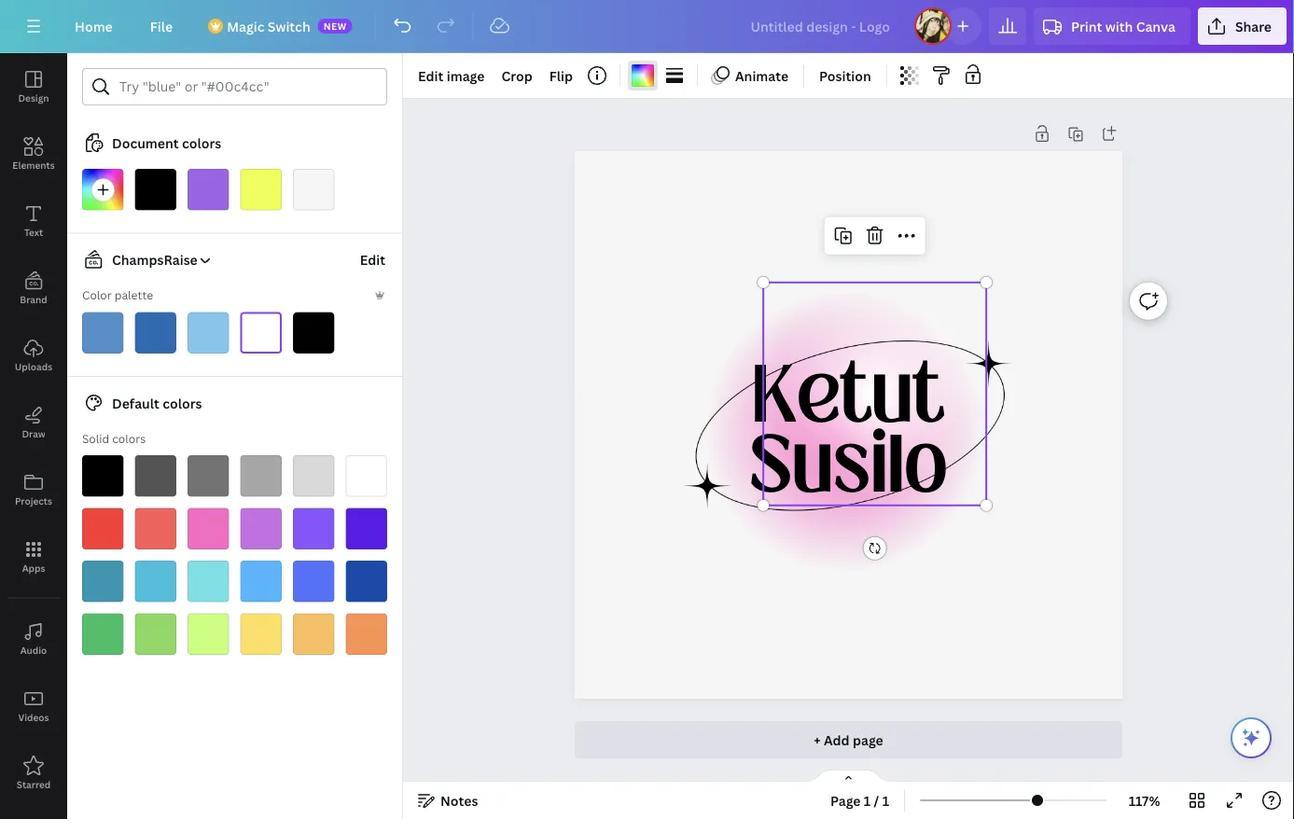 Task type: locate. For each thing, give the bounding box(es) containing it.
print with canva
[[1072, 17, 1176, 35]]

1
[[864, 792, 871, 810], [883, 792, 890, 810]]

coral red #ff5757 image
[[135, 508, 176, 550], [135, 508, 176, 550]]

design button
[[0, 53, 67, 120]]

position
[[820, 67, 872, 84]]

magic switch
[[227, 17, 311, 35]]

susilo
[[750, 414, 949, 517]]

edit for edit
[[360, 251, 386, 269]]

notes
[[441, 792, 478, 810]]

add a new color image
[[82, 169, 124, 211], [82, 169, 124, 211]]

light blue #38b6ff image
[[240, 561, 282, 603], [240, 561, 282, 603]]

default colors
[[112, 394, 202, 412]]

#eeff30 image
[[240, 169, 282, 211]]

lime #c1ff72 image
[[188, 614, 229, 655], [188, 614, 229, 655]]

Design title text field
[[736, 7, 907, 45]]

1 horizontal spatial edit
[[418, 67, 444, 84]]

violet #5e17eb image
[[346, 508, 387, 550]]

1 horizontal spatial 1
[[883, 792, 890, 810]]

1 vertical spatial colors
[[163, 394, 202, 412]]

colors right default
[[163, 394, 202, 412]]

117% button
[[1115, 786, 1175, 816]]

home link
[[60, 7, 128, 45]]

page
[[831, 792, 861, 810]]

1 left "/" at the right of page
[[864, 792, 871, 810]]

light gray #d9d9d9 image
[[293, 456, 335, 497], [293, 456, 335, 497]]

colors for solid colors
[[112, 431, 146, 446]]

white #ffffff image
[[346, 456, 387, 497], [346, 456, 387, 497]]

#4890cd image
[[82, 312, 124, 354], [82, 312, 124, 354]]

home
[[75, 17, 113, 35]]

green #00bf63 image
[[82, 614, 124, 655]]

animate
[[736, 67, 789, 84]]

colors up #a262eb icon
[[182, 134, 221, 152]]

elements button
[[0, 120, 67, 188]]

document colors
[[112, 134, 221, 152]]

edit inside "dropdown button"
[[418, 67, 444, 84]]

edit image
[[418, 67, 485, 84]]

#a262eb image
[[188, 169, 229, 211]]

purple #8c52ff image
[[293, 508, 335, 550]]

champsraise button
[[75, 249, 213, 271]]

switch
[[268, 17, 311, 35]]

0 vertical spatial colors
[[182, 134, 221, 152]]

#000000 image
[[135, 169, 176, 211]]

0 vertical spatial edit
[[418, 67, 444, 84]]

royal blue #5271ff image
[[293, 561, 335, 603], [293, 561, 335, 603]]

draw button
[[0, 389, 67, 457]]

orange #ff914d image
[[346, 614, 387, 655], [346, 614, 387, 655]]

green #00bf63 image
[[82, 614, 124, 655]]

colors for document colors
[[182, 134, 221, 152]]

black #000000 image
[[82, 456, 124, 497]]

edit
[[418, 67, 444, 84], [360, 251, 386, 269]]

0 horizontal spatial edit
[[360, 251, 386, 269]]

new
[[324, 20, 347, 32]]

+ add page button
[[575, 722, 1123, 759]]

edit inside button
[[360, 251, 386, 269]]

crop
[[502, 67, 533, 84]]

brand button
[[0, 255, 67, 322]]

print
[[1072, 17, 1103, 35]]

#75c6ef image
[[188, 312, 229, 354]]

gray #737373 image
[[188, 456, 229, 497]]

1 vertical spatial edit
[[360, 251, 386, 269]]

uploads button
[[0, 322, 67, 389]]

1 right "/" at the right of page
[[883, 792, 890, 810]]

#ffffff image
[[632, 64, 654, 87], [240, 312, 282, 354], [240, 312, 282, 354]]

notes button
[[411, 786, 486, 816]]

projects button
[[0, 457, 67, 524]]

black #000000 image
[[82, 456, 124, 497]]

apps button
[[0, 524, 67, 591]]

with
[[1106, 17, 1134, 35]]

#010101 image
[[293, 312, 335, 354], [293, 312, 335, 354]]

colors
[[182, 134, 221, 152], [163, 394, 202, 412], [112, 431, 146, 446]]

file button
[[135, 7, 188, 45]]

page
[[853, 731, 884, 749]]

/
[[874, 792, 880, 810]]

grass green #7ed957 image
[[135, 614, 176, 655], [135, 614, 176, 655]]

magenta #cb6ce6 image
[[240, 508, 282, 550]]

position button
[[812, 61, 879, 91]]

canva assistant image
[[1241, 727, 1263, 750]]

solid colors
[[82, 431, 146, 446]]

show pages image
[[804, 769, 894, 784]]

#f6f6f6 image
[[293, 169, 335, 211], [293, 169, 335, 211]]

starred button
[[0, 740, 67, 808]]

2 vertical spatial colors
[[112, 431, 146, 446]]

magic
[[227, 17, 265, 35]]

image
[[447, 67, 485, 84]]

#75c6ef image
[[188, 312, 229, 354]]

text
[[24, 226, 43, 239]]

dark turquoise #0097b2 image
[[82, 561, 124, 603], [82, 561, 124, 603]]

pink #ff66c4 image
[[188, 508, 229, 550]]

dark gray #545454 image
[[135, 456, 176, 497]]

0 horizontal spatial 1
[[864, 792, 871, 810]]

+ add page
[[814, 731, 884, 749]]

edit image button
[[411, 61, 492, 91]]

palette
[[115, 288, 153, 303]]

gray #a6a6a6 image
[[240, 456, 282, 497], [240, 456, 282, 497]]

cobalt blue #004aad image
[[346, 561, 387, 603], [346, 561, 387, 603]]

elements
[[12, 159, 55, 171]]

colors right 'solid'
[[112, 431, 146, 446]]

page 1 / 1
[[831, 792, 890, 810]]

#166bb5 image
[[135, 312, 176, 354], [135, 312, 176, 354]]

flip
[[550, 67, 573, 84]]



Task type: describe. For each thing, give the bounding box(es) containing it.
117%
[[1129, 792, 1161, 810]]

magenta #cb6ce6 image
[[240, 508, 282, 550]]

print with canva button
[[1034, 7, 1191, 45]]

uploads
[[15, 360, 52, 373]]

#000000 image
[[135, 169, 176, 211]]

color
[[82, 288, 112, 303]]

turquoise blue #5ce1e6 image
[[188, 561, 229, 603]]

audio button
[[0, 606, 67, 673]]

document
[[112, 134, 179, 152]]

text button
[[0, 188, 67, 255]]

#a262eb image
[[188, 169, 229, 211]]

2 1 from the left
[[883, 792, 890, 810]]

aqua blue #0cc0df image
[[135, 561, 176, 603]]

aqua blue #0cc0df image
[[135, 561, 176, 603]]

animate button
[[706, 61, 796, 91]]

starred
[[17, 779, 51, 791]]

projects
[[15, 495, 52, 507]]

peach #ffbd59 image
[[293, 614, 335, 655]]

solid
[[82, 431, 109, 446]]

bright red #ff3131 image
[[82, 508, 124, 550]]

flip button
[[542, 61, 581, 91]]

videos
[[18, 711, 49, 724]]

+
[[814, 731, 821, 749]]

gray #737373 image
[[188, 456, 229, 497]]

side panel tab list
[[0, 53, 67, 808]]

colors for default colors
[[163, 394, 202, 412]]

peach #ffbd59 image
[[293, 614, 335, 655]]

edit for edit image
[[418, 67, 444, 84]]

champsraise
[[112, 251, 198, 269]]

share button
[[1199, 7, 1287, 45]]

share
[[1236, 17, 1273, 35]]

violet #5e17eb image
[[346, 508, 387, 550]]

yellow #ffde59 image
[[240, 614, 282, 655]]

pink #ff66c4 image
[[188, 508, 229, 550]]

edit button
[[358, 241, 387, 279]]

color palette
[[82, 288, 153, 303]]

Try "blue" or "#00c4cc" search field
[[120, 69, 375, 105]]

#eeff30 image
[[240, 169, 282, 211]]

add
[[824, 731, 850, 749]]

canva
[[1137, 17, 1176, 35]]

purple #8c52ff image
[[293, 508, 335, 550]]

main menu bar
[[0, 0, 1295, 53]]

audio
[[20, 644, 47, 657]]

turquoise blue #5ce1e6 image
[[188, 561, 229, 603]]

videos button
[[0, 673, 67, 740]]

design
[[18, 91, 49, 104]]

file
[[150, 17, 173, 35]]

draw
[[22, 428, 45, 440]]

yellow #ffde59 image
[[240, 614, 282, 655]]

crop button
[[494, 61, 540, 91]]

default
[[112, 394, 160, 412]]

#ffffff image
[[632, 64, 654, 87]]

brand
[[20, 293, 47, 306]]

bright red #ff3131 image
[[82, 508, 124, 550]]

dark gray #545454 image
[[135, 456, 176, 497]]

1 1 from the left
[[864, 792, 871, 810]]

apps
[[22, 562, 45, 575]]

ketut
[[753, 344, 945, 447]]



Task type: vqa. For each thing, say whether or not it's contained in the screenshot.
the top "Edit"
yes



